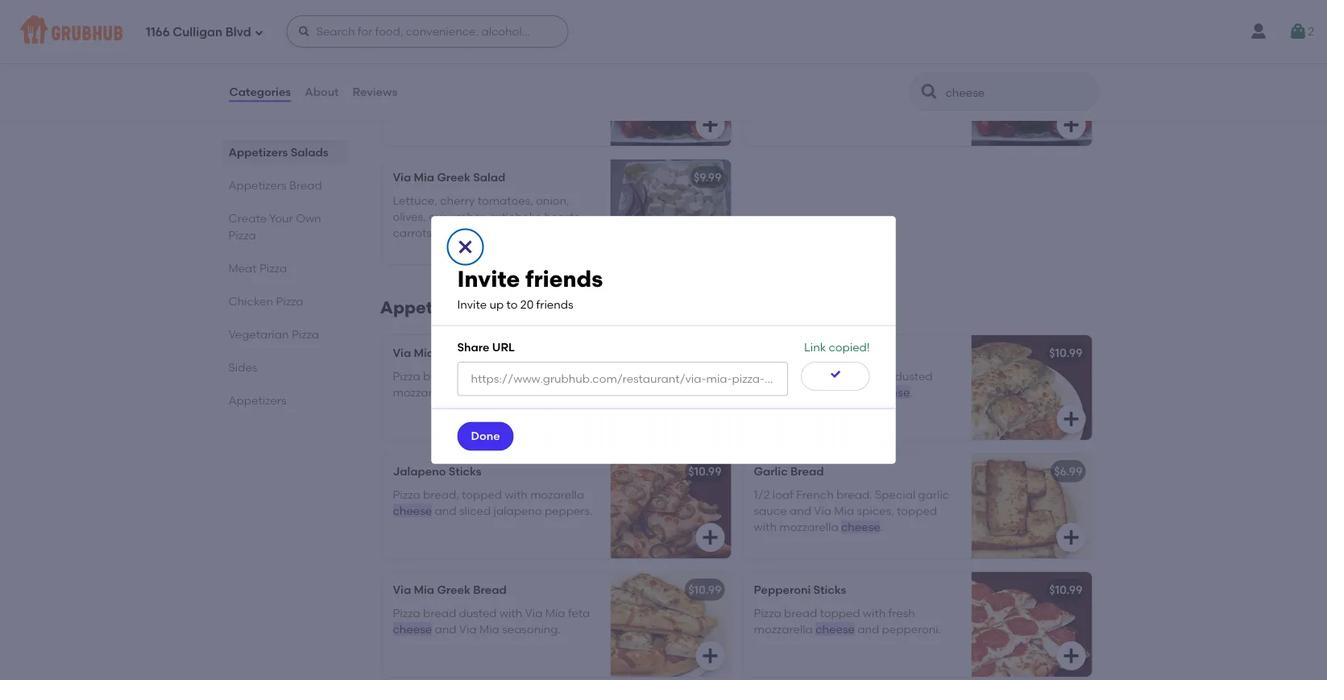 Task type: describe. For each thing, give the bounding box(es) containing it.
mozzarella down via mia cheesy bread
[[393, 385, 452, 399]]

$9.99 for lettuce, ham, cucumber, tomatoes,
[[694, 52, 722, 66]]

with up cheese and pepperoni.
[[863, 606, 886, 619]]

onion,
[[536, 193, 569, 207]]

pizza inside pizza bread, topped with mozarella cheese and sliced jalapeno peppers.
[[393, 487, 420, 501]]

cheese . for bread.
[[841, 520, 883, 534]]

reviews button
[[352, 63, 398, 121]]

$6.99
[[1054, 465, 1083, 478]]

appetizers salads
[[228, 145, 328, 159]]

share url
[[457, 340, 515, 354]]

appetizers up appetizers bread tab
[[228, 145, 288, 159]]

url
[[492, 340, 515, 354]]

pepperoni.
[[882, 622, 941, 636]]

up
[[490, 297, 504, 311]]

create your own pizza tab
[[228, 210, 341, 243]]

via for , artichoke hearts, olives, cucumber, pepperoncini and carrots.
[[754, 52, 772, 66]]

pizza inside create your own pizza
[[228, 228, 256, 242]]

about
[[305, 85, 339, 99]]

via mia cheesy bread
[[393, 346, 514, 360]]

carrots,
[[393, 226, 435, 240]]

$8.99
[[1054, 52, 1083, 66]]

jalapeno sticks
[[393, 465, 482, 478]]

to
[[506, 297, 518, 311]]

link
[[804, 340, 826, 354]]

culligan
[[173, 25, 223, 40]]

mia up seasoning. at the bottom left of page
[[545, 606, 565, 619]]

mia for lettuce, ham, cucumber, tomatoes,
[[414, 52, 434, 66]]

1166 culligan blvd
[[146, 25, 251, 40]]

pizza down pepperoni
[[754, 606, 781, 619]]

pepperoncini inside the , olives, pepperoncini and carrots.
[[474, 91, 547, 105]]

via for lettuce, ham, cucumber, tomatoes,
[[393, 52, 411, 66]]

0 vertical spatial friends
[[525, 265, 603, 292]]

cucumber, inside , artichoke hearts, olives, cucumber, pepperoncini and carrots.
[[885, 91, 943, 105]]

categories
[[229, 85, 291, 99]]

salads
[[291, 145, 328, 159]]

cheese . for with
[[455, 385, 497, 399]]

mia inside 1/2 loaf french bread. special garlic sauce and via mia spices, topped with mozzarella
[[834, 504, 854, 517]]

meat pizza
[[228, 261, 287, 275]]

lettuce, cherry tomatoes, onion, olives, cucumber, artichoke hearts, carrots, pepperoncini and feta .
[[393, 193, 582, 256]]

jalapeno
[[494, 504, 542, 517]]

lettuce, for cheese
[[393, 75, 437, 88]]

mozarella
[[530, 487, 584, 501]]

cucumber, inside 'lettuce, cherry tomatoes, onion, olives, cucumber, artichoke hearts, carrots, pepperoncini and feta .'
[[429, 210, 487, 223]]

greek for salad
[[437, 170, 470, 184]]

topped up cheese and pepperoni.
[[820, 606, 860, 619]]

cheese inside lettuce, ham, cucumber, tomatoes, cheese
[[393, 91, 432, 105]]

pizza inside chicken pizza tab
[[276, 294, 303, 308]]

sauce,
[[856, 369, 892, 383]]

2
[[1308, 24, 1314, 38]]

bread up pesto
[[832, 346, 865, 360]]

svg image for pepperoni.
[[1062, 646, 1081, 666]]

fresh inside pizza bread, pesto sauce, dusted with fresh mozzarella
[[779, 385, 806, 399]]

pizza bread, topped with mozarella cheese and sliced jalapeno peppers.
[[393, 487, 593, 517]]

own
[[296, 211, 321, 225]]

and inside 'lettuce, cherry tomatoes, onion, olives, cucumber, artichoke hearts, carrots, pepperoncini and feta .'
[[513, 226, 535, 240]]

bread, for fresh
[[784, 369, 820, 383]]

jalapeno sticks image
[[610, 454, 731, 558]]

via mia greek bread image
[[610, 572, 731, 677]]

topped inside 1/2 loaf french bread. special garlic sauce and via mia spices, topped with mozzarella
[[897, 504, 937, 517]]

via mia pesto bread
[[754, 346, 865, 360]]

appetizers bread inside appetizers bread tab
[[228, 178, 322, 192]]

create
[[228, 211, 267, 225]]

and inside pizza bread, topped with mozarella cheese and sliced jalapeno peppers.
[[435, 504, 457, 517]]

bread for via
[[423, 369, 456, 383]]

ham,
[[440, 75, 468, 88]]

topped down 'share'
[[459, 369, 499, 383]]

$9.99 for lettuce, cherry tomatoes, onion, olives, cucumber, artichoke hearts, carrots, pepperoncini and feta
[[694, 170, 722, 184]]

bread for pepperoni
[[784, 606, 817, 619]]

reviews
[[353, 85, 397, 99]]

svg image inside the 2 button
[[1289, 22, 1308, 41]]

pizza inside "vegetarian pizza" tab
[[292, 327, 319, 341]]

vegetarian
[[228, 327, 289, 341]]

feta inside 'lettuce, cherry tomatoes, onion, olives, cucumber, artichoke hearts, carrots, pepperoncini and feta .'
[[537, 226, 560, 240]]

lettuce, ham, cucumber, tomatoes, cheese
[[393, 75, 588, 105]]

cheese down pepperoni sticks at the right of the page
[[816, 622, 855, 636]]

cucumber, inside lettuce, ham, cucumber, tomatoes, cheese
[[471, 75, 529, 88]]

olives, inside , artichoke hearts, olives, cucumber, pepperoncini and carrots.
[[849, 91, 882, 105]]

appetizers salads tab
[[228, 143, 341, 160]]

garlic bread
[[754, 465, 824, 478]]

sides tab
[[228, 359, 341, 376]]

via mia garden salad image
[[971, 41, 1092, 146]]

feta inside pizza bread dusted with via mia feta cheese and via mia seasoning.
[[568, 606, 590, 619]]

greek for bread
[[437, 583, 470, 597]]

garlic bread image
[[971, 454, 1092, 558]]

salad for via mia chef salad
[[466, 52, 499, 66]]

cheese and pepperoni.
[[816, 622, 941, 636]]

sauce
[[754, 504, 787, 517]]

cheese . for sauce,
[[871, 385, 913, 399]]

via for lettuce, cherry tomatoes, onion, olives, cucumber, artichoke hearts, carrots, pepperoncini and feta
[[393, 170, 411, 184]]

mia for pizza bread dusted with via mia feta
[[414, 583, 434, 597]]

with inside pizza bread, pesto sauce, dusted with fresh mozzarella
[[754, 385, 777, 399]]

salad for via mia greek salad
[[473, 170, 505, 184]]

share
[[457, 340, 490, 354]]

1/2
[[754, 487, 770, 501]]

cherry
[[440, 193, 475, 207]]

link copied!
[[804, 340, 870, 354]]

bread.
[[836, 487, 872, 501]]

chicken pizza tab
[[228, 293, 341, 309]]

loaf
[[773, 487, 794, 501]]

salad for via mia garden salad
[[843, 52, 875, 66]]

cheese inside pizza bread, topped with mozarella cheese and sliced jalapeno peppers.
[[393, 504, 432, 517]]

, olives, pepperoncini and carrots.
[[393, 91, 571, 121]]

with inside 1/2 loaf french bread. special garlic sauce and via mia spices, topped with mozzarella
[[754, 520, 777, 534]]

seasoning.
[[502, 622, 561, 636]]

vegetarian pizza tab
[[228, 326, 341, 342]]

peppers.
[[545, 504, 593, 517]]

garlic
[[754, 465, 788, 478]]

jalapeno
[[393, 465, 446, 478]]

. for garlic bread
[[881, 520, 883, 534]]

appetizers bread tab
[[228, 176, 341, 193]]

bread, for and
[[423, 487, 459, 501]]

Search Via Mia Pizza search field
[[944, 85, 1067, 100]]

via mia chef salad image
[[610, 41, 731, 146]]

bread inside pizza bread dusted with via mia feta cheese and via mia seasoning.
[[423, 606, 456, 619]]

, artichoke hearts, olives, cucumber, pepperoncini and carrots.
[[754, 75, 943, 121]]

chicken
[[228, 294, 273, 308]]

mia for pizza bread, pesto sauce, dusted with fresh mozzarella
[[775, 346, 795, 360]]

mozzarella down pepperoni
[[754, 622, 813, 636]]



Task type: vqa. For each thing, say whether or not it's contained in the screenshot.
the bottom the sandwich
no



Task type: locate. For each thing, give the bounding box(es) containing it.
via for pizza bread dusted with via mia feta
[[393, 583, 411, 597]]

done
[[471, 429, 500, 443]]

pizza bread topped with fresh mozzarella down pepperoni sticks at the right of the page
[[754, 606, 915, 636]]

and inside pizza bread dusted with via mia feta cheese and via mia seasoning.
[[435, 622, 457, 636]]

0 horizontal spatial artichoke
[[490, 210, 542, 223]]

pepperoncini
[[474, 91, 547, 105], [754, 107, 827, 121], [437, 226, 510, 240]]

and
[[549, 91, 571, 105], [829, 107, 851, 121], [513, 226, 535, 240], [435, 504, 457, 517], [790, 504, 811, 517], [435, 622, 457, 636], [858, 622, 879, 636]]

pizza bread topped with fresh mozzarella down cheesy
[[393, 369, 554, 399]]

olives, inside the , olives, pepperoncini and carrots.
[[438, 91, 471, 105]]

1 horizontal spatial sticks
[[814, 583, 846, 597]]

lettuce, inside lettuce, ham, cucumber, tomatoes, cheese
[[393, 75, 437, 88]]

1 vertical spatial pepperoncini
[[754, 107, 827, 121]]

bread up pizza bread dusted with via mia feta cheese and via mia seasoning.
[[473, 583, 507, 597]]

0 vertical spatial fresh
[[527, 369, 554, 383]]

pesto
[[823, 369, 853, 383]]

1 lettuce, from the top
[[393, 75, 437, 88]]

0 vertical spatial appetizers bread
[[228, 178, 322, 192]]

topped
[[459, 369, 499, 383], [462, 487, 502, 501], [897, 504, 937, 517], [820, 606, 860, 619]]

dusted down via mia greek bread on the left of page
[[459, 606, 497, 619]]

2 carrots. from the left
[[854, 107, 896, 121]]

sticks right pepperoni
[[814, 583, 846, 597]]

bread up url
[[476, 297, 528, 318]]

hearts, inside , artichoke hearts, olives, cucumber, pepperoncini and carrots.
[[808, 91, 846, 105]]

via mia chef salad
[[393, 52, 499, 66]]

cheese down via mia chef salad
[[393, 91, 432, 105]]

vegetarian pizza
[[228, 327, 319, 341]]

1 vertical spatial greek
[[437, 583, 470, 597]]

0 horizontal spatial sticks
[[449, 465, 482, 478]]

pepperoncini down via mia chef salad
[[474, 91, 547, 105]]

1 horizontal spatial artichoke
[[754, 91, 806, 105]]

pepperoncini down cherry
[[437, 226, 510, 240]]

fresh down via mia pesto bread
[[779, 385, 806, 399]]

pizza down via mia greek bread on the left of page
[[393, 606, 420, 619]]

0 horizontal spatial pizza bread topped with fresh mozzarella
[[393, 369, 554, 399]]

hearts, down onion,
[[544, 210, 582, 223]]

pepperoncini down via mia garden salad
[[754, 107, 827, 121]]

1 vertical spatial lettuce,
[[393, 193, 437, 207]]

via mia cheesy bread image
[[610, 335, 731, 440]]

bread,
[[784, 369, 820, 383], [423, 487, 459, 501]]

mia for pizza bread topped with fresh mozzarella
[[414, 346, 434, 360]]

pizza right meat
[[259, 261, 287, 275]]

copied!
[[829, 340, 870, 354]]

mozzarella
[[393, 385, 452, 399], [809, 385, 868, 399], [779, 520, 839, 534], [754, 622, 813, 636]]

0 vertical spatial pizza bread topped with fresh mozzarella
[[393, 369, 554, 399]]

dusted inside pizza bread, pesto sauce, dusted with fresh mozzarella
[[895, 369, 933, 383]]

. for via mia cheesy bread
[[494, 385, 497, 399]]

lettuce, down via mia chef salad
[[393, 75, 437, 88]]

1 vertical spatial artichoke
[[490, 210, 542, 223]]

artichoke down onion,
[[490, 210, 542, 223]]

mozzarella inside pizza bread, pesto sauce, dusted with fresh mozzarella
[[809, 385, 868, 399]]

1 vertical spatial ,
[[432, 91, 435, 105]]

0 vertical spatial cucumber,
[[471, 75, 529, 88]]

pepperoncini inside , artichoke hearts, olives, cucumber, pepperoncini and carrots.
[[754, 107, 827, 121]]

greek
[[437, 170, 470, 184], [437, 583, 470, 597]]

lettuce, up carrots,
[[393, 193, 437, 207]]

with down url
[[502, 369, 525, 383]]

olives, down via mia garden salad
[[849, 91, 882, 105]]

via mia greek salad
[[393, 170, 505, 184]]

main navigation navigation
[[0, 0, 1327, 63]]

2 vertical spatial cucumber,
[[429, 210, 487, 223]]

$10.99 for pizza bread dusted with via mia feta cheese and via mia seasoning.
[[688, 583, 722, 597]]

0 vertical spatial artichoke
[[754, 91, 806, 105]]

olives,
[[438, 91, 471, 105], [849, 91, 882, 105], [393, 210, 426, 223]]

0 horizontal spatial carrots.
[[393, 107, 435, 121]]

pizza inside meat pizza tab
[[259, 261, 287, 275]]

1 horizontal spatial dusted
[[895, 369, 933, 383]]

appetizers up "create" at the left
[[228, 178, 287, 192]]

1 vertical spatial tomatoes,
[[478, 193, 533, 207]]

$10.99 for cheese .
[[1049, 346, 1083, 360]]

mia left garden
[[775, 52, 795, 66]]

bread inside tab
[[289, 178, 322, 192]]

friends up 20
[[525, 265, 603, 292]]

bread up own
[[289, 178, 322, 192]]

special
[[875, 487, 916, 501]]

cheese down via mia greek bread on the left of page
[[393, 622, 432, 636]]

svg image
[[701, 115, 720, 135], [456, 237, 475, 257], [1062, 409, 1081, 429], [701, 646, 720, 666], [1062, 646, 1081, 666]]

appetizers up via mia cheesy bread
[[380, 297, 472, 318]]

appetizers bread up 'share'
[[380, 297, 528, 318]]

1 vertical spatial invite
[[457, 297, 487, 311]]

appetizers down the sides
[[228, 393, 287, 407]]

salad up cherry
[[473, 170, 505, 184]]

carrots.
[[393, 107, 435, 121], [854, 107, 896, 121]]

1 vertical spatial feta
[[568, 606, 590, 619]]

bread
[[423, 369, 456, 383], [423, 606, 456, 619], [784, 606, 817, 619]]

hearts, inside 'lettuce, cherry tomatoes, onion, olives, cucumber, artichoke hearts, carrots, pepperoncini and feta .'
[[544, 210, 582, 223]]

2 lettuce, from the top
[[393, 193, 437, 207]]

fresh up pepperoni.
[[888, 606, 915, 619]]

1 horizontal spatial olives,
[[438, 91, 471, 105]]

svg image
[[1289, 22, 1308, 41], [298, 25, 311, 38], [254, 28, 264, 37], [1062, 115, 1081, 135], [829, 368, 842, 381], [701, 409, 720, 429], [701, 528, 720, 547], [1062, 528, 1081, 547]]

olives, up carrots,
[[393, 210, 426, 223]]

cheese .
[[455, 385, 497, 399], [871, 385, 913, 399], [841, 520, 883, 534]]

create your own pizza
[[228, 211, 321, 242]]

1 vertical spatial dusted
[[459, 606, 497, 619]]

with up jalapeno
[[505, 487, 528, 501]]

0 horizontal spatial ,
[[432, 91, 435, 105]]

and inside , artichoke hearts, olives, cucumber, pepperoncini and carrots.
[[829, 107, 851, 121]]

about button
[[304, 63, 340, 121]]

1 horizontal spatial ,
[[899, 75, 902, 88]]

0 horizontal spatial hearts,
[[544, 210, 582, 223]]

via mia greek salad image
[[610, 160, 731, 264]]

1 carrots. from the left
[[393, 107, 435, 121]]

1 vertical spatial sticks
[[814, 583, 846, 597]]

appetizers bread
[[228, 178, 322, 192], [380, 297, 528, 318]]

lettuce, inside 'lettuce, cherry tomatoes, onion, olives, cucumber, artichoke hearts, carrots, pepperoncini and feta .'
[[393, 193, 437, 207]]

cheese down jalapeno
[[393, 504, 432, 517]]

pizza down meat pizza tab
[[276, 294, 303, 308]]

0 vertical spatial bread,
[[784, 369, 820, 383]]

mozzarella down "french" on the right
[[779, 520, 839, 534]]

pizza inside pizza bread dusted with via mia feta cheese and via mia seasoning.
[[393, 606, 420, 619]]

0 horizontal spatial feta
[[537, 226, 560, 240]]

greek up cherry
[[437, 170, 470, 184]]

1 vertical spatial appetizers bread
[[380, 297, 528, 318]]

dusted inside pizza bread dusted with via mia feta cheese and via mia seasoning.
[[459, 606, 497, 619]]

sticks for pepperoni sticks
[[814, 583, 846, 597]]

with
[[502, 369, 525, 383], [754, 385, 777, 399], [505, 487, 528, 501], [754, 520, 777, 534], [500, 606, 522, 619], [863, 606, 886, 619]]

. inside 'lettuce, cherry tomatoes, onion, olives, cucumber, artichoke hearts, carrots, pepperoncini and feta .'
[[432, 242, 435, 256]]

via mia greek bread
[[393, 583, 507, 597]]

1 horizontal spatial feta
[[568, 606, 590, 619]]

cheese inside pizza bread dusted with via mia feta cheese and via mia seasoning.
[[393, 622, 432, 636]]

0 vertical spatial $9.99
[[694, 52, 722, 66]]

0 horizontal spatial olives,
[[393, 210, 426, 223]]

1166
[[146, 25, 170, 40]]

with inside pizza bread, topped with mozarella cheese and sliced jalapeno peppers.
[[505, 487, 528, 501]]

1 vertical spatial friends
[[536, 297, 573, 311]]

pizza down via mia pesto bread
[[754, 369, 781, 383]]

mia for lettuce, cherry tomatoes, onion, olives, cucumber, artichoke hearts, carrots, pepperoncini and feta
[[414, 170, 434, 184]]

0 horizontal spatial dusted
[[459, 606, 497, 619]]

0 vertical spatial hearts,
[[808, 91, 846, 105]]

and inside 1/2 loaf french bread. special garlic sauce and via mia spices, topped with mozzarella
[[790, 504, 811, 517]]

pepperoncini inside 'lettuce, cherry tomatoes, onion, olives, cucumber, artichoke hearts, carrots, pepperoncini and feta .'
[[437, 226, 510, 240]]

olives, inside 'lettuce, cherry tomatoes, onion, olives, cucumber, artichoke hearts, carrots, pepperoncini and feta .'
[[393, 210, 426, 223]]

1 vertical spatial fresh
[[779, 385, 806, 399]]

, for cucumber,
[[899, 75, 902, 88]]

lettuce,
[[393, 75, 437, 88], [393, 193, 437, 207]]

1 vertical spatial cucumber,
[[885, 91, 943, 105]]

hearts, down garden
[[808, 91, 846, 105]]

2 invite from the top
[[457, 297, 487, 311]]

spices,
[[857, 504, 894, 517]]

2 $9.99 from the top
[[694, 170, 722, 184]]

your
[[269, 211, 293, 225]]

greek up pizza bread dusted with via mia feta cheese and via mia seasoning.
[[437, 583, 470, 597]]

mozzarella down pesto
[[809, 385, 868, 399]]

20
[[520, 297, 534, 311]]

topped inside pizza bread, topped with mozarella cheese and sliced jalapeno peppers.
[[462, 487, 502, 501]]

2 vertical spatial pepperoncini
[[437, 226, 510, 240]]

mozzarella inside 1/2 loaf french bread. special garlic sauce and via mia spices, topped with mozzarella
[[779, 520, 839, 534]]

search icon image
[[920, 82, 939, 102]]

0 vertical spatial lettuce,
[[393, 75, 437, 88]]

pesto
[[798, 346, 829, 360]]

1 vertical spatial hearts,
[[544, 210, 582, 223]]

mia down bread.
[[834, 504, 854, 517]]

salad up lettuce, ham, cucumber, tomatoes, cheese
[[466, 52, 499, 66]]

appetizers
[[228, 145, 288, 159], [228, 178, 287, 192], [380, 297, 472, 318], [228, 393, 287, 407]]

with up seasoning. at the bottom left of page
[[500, 606, 522, 619]]

mia
[[414, 52, 434, 66], [775, 52, 795, 66], [414, 170, 434, 184], [414, 346, 434, 360], [775, 346, 795, 360], [834, 504, 854, 517], [414, 583, 434, 597], [545, 606, 565, 619], [479, 622, 499, 636]]

tomatoes, inside 'lettuce, cherry tomatoes, onion, olives, cucumber, artichoke hearts, carrots, pepperoncini and feta .'
[[478, 193, 533, 207]]

chicken pizza
[[228, 294, 303, 308]]

0 horizontal spatial appetizers bread
[[228, 178, 322, 192]]

salad right garden
[[843, 52, 875, 66]]

0 vertical spatial sticks
[[449, 465, 482, 478]]

via inside 1/2 loaf french bread. special garlic sauce and via mia spices, topped with mozzarella
[[814, 504, 832, 517]]

categories button
[[228, 63, 292, 121]]

pizza bread topped with fresh mozzarella for cheese and pepperoni.
[[754, 606, 915, 636]]

dusted
[[895, 369, 933, 383], [459, 606, 497, 619]]

2 greek from the top
[[437, 583, 470, 597]]

0 horizontal spatial fresh
[[527, 369, 554, 383]]

appetizers bread down appetizers salads
[[228, 178, 322, 192]]

mia up pizza bread dusted with via mia feta cheese and via mia seasoning.
[[414, 583, 434, 597]]

friends right 20
[[536, 297, 573, 311]]

cheese
[[393, 91, 432, 105], [455, 385, 494, 399], [871, 385, 910, 399], [393, 504, 432, 517], [841, 520, 881, 534], [393, 622, 432, 636], [816, 622, 855, 636]]

pizza bread dusted with via mia feta cheese and via mia seasoning.
[[393, 606, 590, 636]]

fresh down 20
[[527, 369, 554, 383]]

pepperoni sticks
[[754, 583, 846, 597]]

tomatoes, inside lettuce, ham, cucumber, tomatoes, cheese
[[532, 75, 588, 88]]

svg image for dusted
[[701, 646, 720, 666]]

mia for , artichoke hearts, olives, cucumber, pepperoncini and carrots.
[[775, 52, 795, 66]]

garlic
[[918, 487, 949, 501]]

meat
[[228, 261, 257, 275]]

invite friends invite up to 20 friends
[[457, 265, 603, 311]]

friends
[[525, 265, 603, 292], [536, 297, 573, 311]]

1 horizontal spatial carrots.
[[854, 107, 896, 121]]

pizza bread topped with fresh mozzarella
[[393, 369, 554, 399], [754, 606, 915, 636]]

and inside the , olives, pepperoncini and carrots.
[[549, 91, 571, 105]]

invite up up
[[457, 265, 520, 292]]

artichoke
[[754, 91, 806, 105], [490, 210, 542, 223]]

, down via mia chef salad
[[432, 91, 435, 105]]

cheese down sauce,
[[871, 385, 910, 399]]

invite left up
[[457, 297, 487, 311]]

topped up sliced at the bottom left
[[462, 487, 502, 501]]

chef
[[437, 52, 464, 66]]

pizza down via mia cheesy bread
[[393, 369, 420, 383]]

with down sauce
[[754, 520, 777, 534]]

fresh for pepperoni sticks
[[888, 606, 915, 619]]

topped down garlic
[[897, 504, 937, 517]]

carrots. inside , artichoke hearts, olives, cucumber, pepperoncini and carrots.
[[854, 107, 896, 121]]

1 horizontal spatial bread,
[[784, 369, 820, 383]]

pizza
[[228, 228, 256, 242], [259, 261, 287, 275], [276, 294, 303, 308], [292, 327, 319, 341], [393, 369, 420, 383], [754, 369, 781, 383], [393, 487, 420, 501], [393, 606, 420, 619], [754, 606, 781, 619]]

fresh
[[527, 369, 554, 383], [779, 385, 806, 399], [888, 606, 915, 619]]

1 greek from the top
[[437, 170, 470, 184]]

.
[[432, 242, 435, 256], [494, 385, 497, 399], [910, 385, 913, 399], [881, 520, 883, 534]]

bread, down the jalapeno sticks on the bottom
[[423, 487, 459, 501]]

mia left pesto
[[775, 346, 795, 360]]

pepperoni sticks image
[[971, 572, 1092, 677]]

blvd
[[225, 25, 251, 40]]

1 invite from the top
[[457, 265, 520, 292]]

svg image for cucumber,
[[701, 115, 720, 135]]

$9.99
[[694, 52, 722, 66], [694, 170, 722, 184]]

bread up "french" on the right
[[790, 465, 824, 478]]

0 vertical spatial greek
[[437, 170, 470, 184]]

pizza down "create" at the left
[[228, 228, 256, 242]]

, inside the , olives, pepperoncini and carrots.
[[432, 91, 435, 105]]

0 vertical spatial invite
[[457, 265, 520, 292]]

done button
[[457, 422, 514, 451]]

2 button
[[1289, 17, 1314, 46]]

sticks up sliced at the bottom left
[[449, 465, 482, 478]]

meat pizza tab
[[228, 259, 341, 276]]

feta
[[537, 226, 560, 240], [568, 606, 590, 619]]

cheese . down cheesy
[[455, 385, 497, 399]]

mia left seasoning. at the bottom left of page
[[479, 622, 499, 636]]

pizza bread topped with fresh mozzarella for cheese .
[[393, 369, 554, 399]]

, for carrots.
[[432, 91, 435, 105]]

salad
[[466, 52, 499, 66], [843, 52, 875, 66], [473, 170, 505, 184]]

garden
[[798, 52, 840, 66]]

. for via mia pesto bread
[[910, 385, 913, 399]]

mia left cheesy
[[414, 346, 434, 360]]

appetizers tab
[[228, 392, 341, 409]]

via for pizza bread topped with fresh mozzarella
[[393, 346, 411, 360]]

sliced
[[459, 504, 491, 517]]

0 vertical spatial pepperoncini
[[474, 91, 547, 105]]

$10.99 for pizza bread, topped with mozarella cheese and sliced jalapeno peppers.
[[688, 465, 722, 478]]

1 horizontal spatial pizza bread topped with fresh mozzarella
[[754, 606, 915, 636]]

0 vertical spatial feta
[[537, 226, 560, 240]]

artichoke inside 'lettuce, cherry tomatoes, onion, olives, cucumber, artichoke hearts, carrots, pepperoncini and feta .'
[[490, 210, 542, 223]]

2 horizontal spatial olives,
[[849, 91, 882, 105]]

pizza up sides tab in the left of the page
[[292, 327, 319, 341]]

0 vertical spatial tomatoes,
[[532, 75, 588, 88]]

sticks for jalapeno sticks
[[449, 465, 482, 478]]

pizza bread, pesto sauce, dusted with fresh mozzarella
[[754, 369, 933, 399]]

pepperoni
[[754, 583, 811, 597]]

dusted right sauce,
[[895, 369, 933, 383]]

1 horizontal spatial hearts,
[[808, 91, 846, 105]]

mia up carrots,
[[414, 170, 434, 184]]

cheese down spices,
[[841, 520, 881, 534]]

1 vertical spatial pizza bread topped with fresh mozzarella
[[754, 606, 915, 636]]

artichoke inside , artichoke hearts, olives, cucumber, pepperoncini and carrots.
[[754, 91, 806, 105]]

1 vertical spatial bread,
[[423, 487, 459, 501]]

, left search icon at right
[[899, 75, 902, 88]]

0 horizontal spatial bread,
[[423, 487, 459, 501]]

pizza inside pizza bread, pesto sauce, dusted with fresh mozzarella
[[754, 369, 781, 383]]

1/2 loaf french bread. special garlic sauce and via mia spices, topped with mozzarella
[[754, 487, 949, 534]]

cheese down cheesy
[[455, 385, 494, 399]]

1 horizontal spatial fresh
[[779, 385, 806, 399]]

None text field
[[457, 362, 788, 396]]

bread down via mia greek bread on the left of page
[[423, 606, 456, 619]]

cheesy
[[437, 346, 478, 360]]

,
[[899, 75, 902, 88], [432, 91, 435, 105]]

bread down pepperoni sticks at the right of the page
[[784, 606, 817, 619]]

$10.99 for cheese and pepperoni.
[[1049, 583, 1083, 597]]

bread
[[289, 178, 322, 192], [476, 297, 528, 318], [481, 346, 514, 360], [832, 346, 865, 360], [790, 465, 824, 478], [473, 583, 507, 597]]

0 vertical spatial ,
[[899, 75, 902, 88]]

, inside , artichoke hearts, olives, cucumber, pepperoncini and carrots.
[[899, 75, 902, 88]]

lettuce, for olives,
[[393, 193, 437, 207]]

carrots. inside the , olives, pepperoncini and carrots.
[[393, 107, 435, 121]]

2 horizontal spatial fresh
[[888, 606, 915, 619]]

via mia garden salad
[[754, 52, 875, 66]]

1 vertical spatial $9.99
[[694, 170, 722, 184]]

mia left chef at the left top
[[414, 52, 434, 66]]

with inside pizza bread dusted with via mia feta cheese and via mia seasoning.
[[500, 606, 522, 619]]

2 vertical spatial fresh
[[888, 606, 915, 619]]

via for pizza bread, pesto sauce, dusted with fresh mozzarella
[[754, 346, 772, 360]]

french
[[796, 487, 834, 501]]

1 $9.99 from the top
[[694, 52, 722, 66]]

bread down via mia cheesy bread
[[423, 369, 456, 383]]

bread, down via mia pesto bread
[[784, 369, 820, 383]]

via mia pesto bread image
[[971, 335, 1092, 440]]

cheese . down spices,
[[841, 520, 883, 534]]

1 horizontal spatial appetizers bread
[[380, 297, 528, 318]]

bread, inside pizza bread, pesto sauce, dusted with fresh mozzarella
[[784, 369, 820, 383]]

artichoke down via mia garden salad
[[754, 91, 806, 105]]

bread right cheesy
[[481, 346, 514, 360]]

fresh for via mia cheesy bread
[[527, 369, 554, 383]]

pizza down jalapeno
[[393, 487, 420, 501]]

bread, inside pizza bread, topped with mozarella cheese and sliced jalapeno peppers.
[[423, 487, 459, 501]]

sides
[[228, 360, 257, 374]]

0 vertical spatial dusted
[[895, 369, 933, 383]]

olives, down ham,
[[438, 91, 471, 105]]

cheese . down sauce,
[[871, 385, 913, 399]]

hearts,
[[808, 91, 846, 105], [544, 210, 582, 223]]

with down via mia pesto bread
[[754, 385, 777, 399]]



